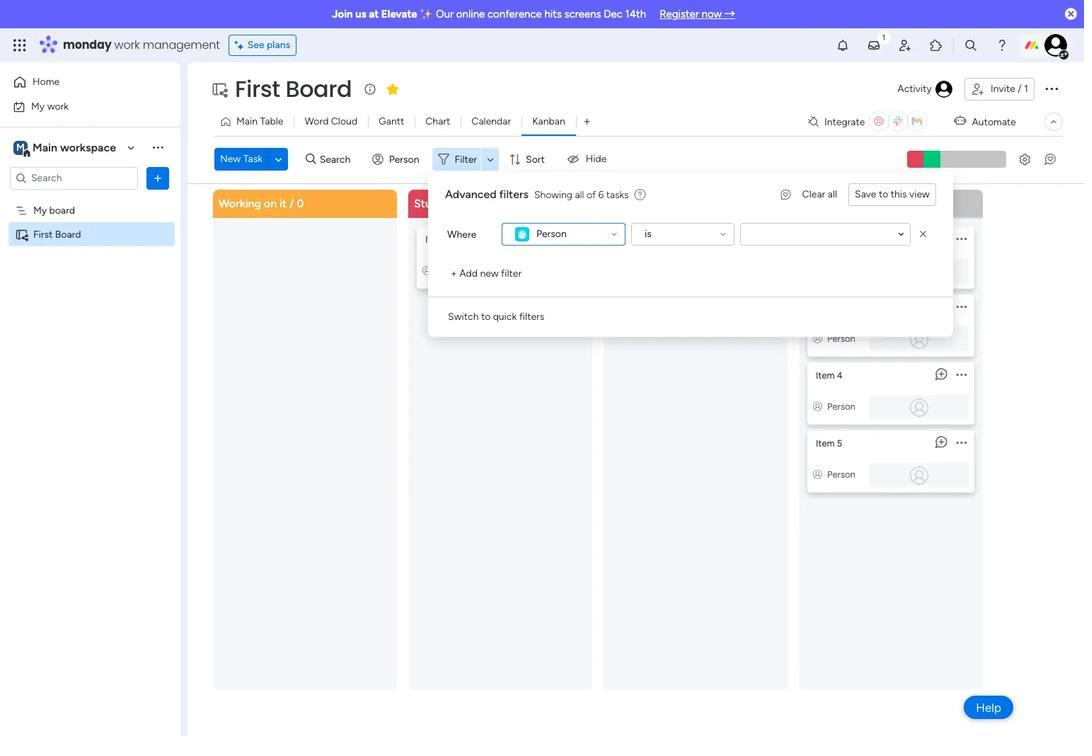Task type: vqa. For each thing, say whether or not it's contained in the screenshot.
seconds.
no



Task type: describe. For each thing, give the bounding box(es) containing it.
join us at elevate ✨ our online conference hits screens dec 14th
[[332, 8, 646, 21]]

integrate
[[825, 116, 865, 128]]

learn more image
[[635, 188, 646, 202]]

6
[[599, 189, 604, 201]]

person down 5
[[828, 469, 856, 480]]

/ for stuck
[[446, 196, 451, 210]]

my for my board
[[33, 204, 47, 216]]

item for item 5
[[816, 438, 835, 448]]

see
[[248, 39, 265, 51]]

main for main table
[[236, 115, 258, 127]]

work for monday
[[114, 37, 140, 53]]

invite / 1 button
[[965, 78, 1035, 101]]

add view image
[[585, 116, 590, 127]]

new task button
[[215, 148, 268, 171]]

done
[[610, 196, 637, 210]]

management
[[143, 37, 220, 53]]

1 for stuck / 1
[[454, 196, 458, 210]]

angle down image
[[275, 154, 282, 165]]

0 vertical spatial filters
[[500, 188, 529, 201]]

plans
[[267, 39, 290, 51]]

chart button
[[415, 110, 461, 133]]

main table button
[[215, 110, 294, 133]]

/ for done
[[639, 196, 644, 210]]

showing
[[534, 189, 573, 201]]

/ right it at the left of the page
[[290, 196, 294, 210]]

monday work management
[[63, 37, 220, 53]]

v2 user feedback image
[[781, 187, 791, 202]]

help
[[976, 701, 1002, 715]]

to for switch
[[481, 311, 491, 323]]

blank / 4
[[805, 196, 850, 210]]

item for item 2
[[621, 234, 640, 245]]

help button
[[964, 696, 1014, 719]]

Search field
[[316, 150, 359, 169]]

filter
[[455, 153, 477, 165]]

1 horizontal spatial options image
[[1044, 80, 1061, 97]]

join
[[332, 8, 353, 21]]

save to this view
[[855, 188, 930, 200]]

word
[[305, 115, 329, 127]]

arrow down image
[[482, 151, 499, 168]]

my board
[[33, 204, 75, 216]]

word cloud button
[[294, 110, 368, 133]]

this
[[891, 188, 907, 200]]

person up item 4
[[828, 333, 856, 344]]

item 5
[[816, 438, 843, 448]]

our
[[436, 8, 454, 21]]

fun task
[[816, 234, 851, 245]]

advanced
[[445, 188, 497, 201]]

see plans
[[248, 39, 290, 51]]

filter button
[[432, 148, 499, 171]]

monday
[[63, 37, 112, 53]]

board
[[49, 204, 75, 216]]

my work button
[[8, 95, 152, 118]]

home
[[33, 76, 60, 88]]

my for my work
[[31, 100, 45, 112]]

1 down "stuck / 1"
[[447, 234, 450, 245]]

1 image
[[878, 29, 891, 45]]

person button
[[367, 148, 428, 171]]

stuck / 1
[[414, 196, 458, 210]]

/ for blank
[[835, 196, 840, 210]]

it
[[280, 196, 287, 210]]

at
[[369, 8, 379, 21]]

add
[[460, 268, 478, 280]]

+ add new filter button
[[445, 263, 528, 285]]

sort button
[[503, 148, 554, 171]]

us
[[356, 8, 367, 21]]

collapse board header image
[[1049, 116, 1060, 127]]

to for save
[[879, 188, 889, 200]]

where
[[447, 228, 477, 240]]

person down item 4
[[828, 401, 856, 412]]

blank
[[805, 196, 832, 210]]

item 1
[[425, 234, 450, 245]]

+
[[451, 268, 457, 280]]

new
[[220, 153, 241, 165]]

switch
[[448, 311, 479, 323]]

1 horizontal spatial board
[[286, 73, 352, 105]]

dec
[[604, 8, 623, 21]]

workspace
[[60, 141, 116, 154]]

register now → link
[[660, 8, 736, 21]]

inbox image
[[867, 38, 881, 52]]

hide
[[586, 153, 607, 165]]

item 4
[[816, 370, 843, 381]]

see plans button
[[228, 35, 297, 56]]

main for main workspace
[[33, 141, 57, 154]]

filter
[[501, 268, 522, 280]]

now
[[702, 8, 722, 21]]

select product image
[[13, 38, 27, 52]]

save to this view button
[[849, 183, 937, 206]]

done / 1
[[610, 196, 651, 210]]

person down item 1
[[437, 265, 465, 276]]

stuck
[[414, 196, 444, 210]]

clear all
[[803, 188, 838, 200]]

register now →
[[660, 8, 736, 21]]

help image
[[995, 38, 1010, 52]]

row group containing working on it
[[210, 189, 992, 736]]

cloud
[[331, 115, 358, 127]]

new
[[480, 268, 499, 280]]

→
[[725, 8, 736, 21]]

list box containing my board
[[0, 195, 181, 438]]

home button
[[8, 71, 152, 93]]

quick
[[493, 311, 517, 323]]

is
[[645, 228, 652, 240]]



Task type: locate. For each thing, give the bounding box(es) containing it.
1 horizontal spatial shareable board image
[[211, 81, 228, 98]]

shareable board image
[[211, 81, 228, 98], [15, 228, 28, 241]]

workspace selection element
[[13, 139, 118, 158]]

to inside "button"
[[879, 188, 889, 200]]

/
[[1018, 83, 1022, 95], [290, 196, 294, 210], [446, 196, 451, 210], [639, 196, 644, 210], [835, 196, 840, 210]]

1 vertical spatial work
[[47, 100, 69, 112]]

all left of in the right top of the page
[[575, 189, 584, 201]]

my work
[[31, 100, 69, 112]]

clear all button
[[797, 183, 843, 206]]

activity
[[898, 83, 932, 95]]

fun
[[816, 234, 831, 245]]

main
[[236, 115, 258, 127], [33, 141, 57, 154]]

2 all from the left
[[575, 189, 584, 201]]

✨
[[420, 8, 434, 21]]

1 all from the left
[[828, 188, 838, 200]]

dapulse person column image up item 4
[[813, 333, 823, 344]]

sort
[[526, 153, 545, 165]]

1 right 'learn more' icon
[[647, 196, 651, 210]]

1 vertical spatial my
[[33, 204, 47, 216]]

1 vertical spatial dapulse person column image
[[813, 469, 823, 480]]

dapulse person column image down item 4
[[813, 401, 823, 412]]

save
[[855, 188, 877, 200]]

filters right the quick
[[519, 311, 545, 323]]

hits
[[545, 8, 562, 21]]

1 right invite
[[1025, 83, 1029, 95]]

person down gantt button at top left
[[389, 153, 419, 165]]

/ inside button
[[1018, 83, 1022, 95]]

my left "board"
[[33, 204, 47, 216]]

my inside list box
[[33, 204, 47, 216]]

first board
[[235, 73, 352, 105], [33, 228, 81, 240]]

1 for invite / 1
[[1025, 83, 1029, 95]]

dapulse person column image for item 4
[[813, 401, 823, 412]]

remove sort image
[[917, 227, 931, 241]]

m
[[16, 141, 25, 153]]

invite / 1
[[991, 83, 1029, 95]]

0 horizontal spatial dapulse person column image
[[423, 265, 432, 276]]

0 vertical spatial main
[[236, 115, 258, 127]]

filters down sort popup button
[[500, 188, 529, 201]]

dapulse person column image left +
[[423, 265, 432, 276]]

first up the main table
[[235, 73, 280, 105]]

1 vertical spatial first board
[[33, 228, 81, 240]]

first inside list box
[[33, 228, 53, 240]]

main workspace
[[33, 141, 116, 154]]

1 right stuck on the top left of page
[[454, 196, 458, 210]]

on
[[264, 196, 277, 210]]

dapulse person column image inside list box
[[813, 401, 823, 412]]

/ right done
[[639, 196, 644, 210]]

0 vertical spatial shareable board image
[[211, 81, 228, 98]]

person inside popup button
[[389, 153, 419, 165]]

1 horizontal spatial first board
[[235, 73, 352, 105]]

0 horizontal spatial list box
[[0, 195, 181, 438]]

my
[[31, 100, 45, 112], [33, 204, 47, 216]]

0 vertical spatial 4
[[842, 196, 850, 210]]

new task
[[220, 153, 263, 165]]

item left where
[[425, 234, 444, 245]]

Search in workspace field
[[30, 170, 118, 186]]

list box
[[0, 195, 181, 438], [808, 221, 975, 492]]

0 vertical spatial work
[[114, 37, 140, 53]]

/ right invite
[[1018, 83, 1022, 95]]

5
[[837, 438, 843, 448]]

main left table
[[236, 115, 258, 127]]

show board description image
[[362, 82, 379, 96]]

filters
[[500, 188, 529, 201], [519, 311, 545, 323]]

dapulse person column image for item 1
[[423, 265, 432, 276]]

all inside advanced filters showing all of 6 tasks
[[575, 189, 584, 201]]

all inside button
[[828, 188, 838, 200]]

my down the home
[[31, 100, 45, 112]]

to left this
[[879, 188, 889, 200]]

screens
[[565, 8, 601, 21]]

list box inside "row group"
[[808, 221, 975, 492]]

1
[[1025, 83, 1029, 95], [454, 196, 458, 210], [647, 196, 651, 210], [447, 234, 450, 245]]

all
[[828, 188, 838, 200], [575, 189, 584, 201]]

main inside button
[[236, 115, 258, 127]]

dapulse person column image down "item 5"
[[813, 469, 823, 480]]

0
[[297, 196, 304, 210]]

1 vertical spatial to
[[481, 311, 491, 323]]

view
[[910, 188, 930, 200]]

0 vertical spatial board
[[286, 73, 352, 105]]

1 for done / 1
[[647, 196, 651, 210]]

work for my
[[47, 100, 69, 112]]

1 vertical spatial shareable board image
[[15, 228, 28, 241]]

0 horizontal spatial board
[[55, 228, 81, 240]]

working on it / 0
[[219, 196, 304, 210]]

automate
[[972, 116, 1017, 128]]

row group
[[210, 189, 992, 736]]

gantt button
[[368, 110, 415, 133]]

gantt
[[379, 115, 404, 127]]

0 vertical spatial options image
[[1044, 80, 1061, 97]]

1 horizontal spatial main
[[236, 115, 258, 127]]

1 horizontal spatial list box
[[808, 221, 975, 492]]

calendar button
[[461, 110, 522, 133]]

/ for invite
[[1018, 83, 1022, 95]]

register
[[660, 8, 699, 21]]

1 dapulse person column image from the top
[[813, 333, 823, 344]]

item 2
[[621, 234, 647, 245]]

0 vertical spatial dapulse person column image
[[423, 265, 432, 276]]

1 vertical spatial options image
[[151, 171, 165, 185]]

1 horizontal spatial to
[[879, 188, 889, 200]]

options image
[[1044, 80, 1061, 97], [151, 171, 165, 185]]

0 horizontal spatial main
[[33, 141, 57, 154]]

of
[[587, 189, 596, 201]]

all right clear
[[828, 188, 838, 200]]

1 vertical spatial dapulse person column image
[[813, 401, 823, 412]]

tasks
[[607, 189, 629, 201]]

2
[[642, 234, 647, 245]]

item left 5
[[816, 438, 835, 448]]

remove from favorites image
[[386, 82, 400, 96]]

list box containing fun task
[[808, 221, 975, 492]]

item left 2
[[621, 234, 640, 245]]

0 vertical spatial first board
[[235, 73, 352, 105]]

main inside workspace selection element
[[33, 141, 57, 154]]

0 horizontal spatial options image
[[151, 171, 165, 185]]

4 up 5
[[837, 370, 843, 381]]

hide button
[[558, 148, 616, 171]]

2 dapulse person column image from the top
[[813, 469, 823, 480]]

1 vertical spatial filters
[[519, 311, 545, 323]]

search everything image
[[964, 38, 978, 52]]

dapulse integrations image
[[808, 116, 819, 127]]

1 vertical spatial board
[[55, 228, 81, 240]]

work
[[114, 37, 140, 53], [47, 100, 69, 112]]

work down the home
[[47, 100, 69, 112]]

1 inside button
[[1025, 83, 1029, 95]]

dapulse person column image
[[813, 333, 823, 344], [813, 469, 823, 480]]

0 vertical spatial to
[[879, 188, 889, 200]]

online
[[457, 8, 485, 21]]

0 vertical spatial my
[[31, 100, 45, 112]]

0 horizontal spatial first
[[33, 228, 53, 240]]

1 vertical spatial main
[[33, 141, 57, 154]]

0 vertical spatial first
[[235, 73, 280, 105]]

main table
[[236, 115, 283, 127]]

autopilot image
[[955, 112, 967, 130]]

options image down workspace options icon
[[151, 171, 165, 185]]

main right workspace image
[[33, 141, 57, 154]]

item up "item 5"
[[816, 370, 835, 381]]

apps image
[[930, 38, 944, 52]]

first down my board
[[33, 228, 53, 240]]

working
[[219, 196, 261, 210]]

kanban
[[533, 115, 565, 127]]

table
[[260, 115, 283, 127]]

board down "board"
[[55, 228, 81, 240]]

item for item 1
[[425, 234, 444, 245]]

filters inside switch to quick filters button
[[519, 311, 545, 323]]

workspace image
[[13, 140, 28, 155]]

switch to quick filters
[[448, 311, 545, 323]]

1 horizontal spatial all
[[828, 188, 838, 200]]

task
[[834, 234, 851, 245]]

first board down my board
[[33, 228, 81, 240]]

item for item 4
[[816, 370, 835, 381]]

invite members image
[[898, 38, 913, 52]]

v2 search image
[[306, 152, 316, 167]]

/ right blank
[[835, 196, 840, 210]]

workspace options image
[[151, 140, 165, 155]]

dapulse person column image
[[423, 265, 432, 276], [813, 401, 823, 412]]

1 vertical spatial first
[[33, 228, 53, 240]]

1 vertical spatial 4
[[837, 370, 843, 381]]

0 horizontal spatial work
[[47, 100, 69, 112]]

invite
[[991, 83, 1016, 95]]

advanced filters showing all of 6 tasks
[[445, 188, 629, 201]]

elevate
[[381, 8, 417, 21]]

0 horizontal spatial to
[[481, 311, 491, 323]]

task
[[243, 153, 263, 165]]

0 horizontal spatial all
[[575, 189, 584, 201]]

calendar
[[472, 115, 511, 127]]

board up word
[[286, 73, 352, 105]]

14th
[[626, 8, 646, 21]]

clear
[[803, 188, 826, 200]]

/ right stuck on the top left of page
[[446, 196, 451, 210]]

my inside my work button
[[31, 100, 45, 112]]

first
[[235, 73, 280, 105], [33, 228, 53, 240]]

0 vertical spatial dapulse person column image
[[813, 333, 823, 344]]

First Board field
[[232, 73, 356, 105]]

to inside button
[[481, 311, 491, 323]]

1 horizontal spatial work
[[114, 37, 140, 53]]

1 horizontal spatial first
[[235, 73, 280, 105]]

options image up collapse board header image
[[1044, 80, 1061, 97]]

to left the quick
[[481, 311, 491, 323]]

chart
[[426, 115, 451, 127]]

notifications image
[[836, 38, 850, 52]]

kanban button
[[522, 110, 576, 133]]

first board up table
[[235, 73, 352, 105]]

4 left save
[[842, 196, 850, 210]]

person down showing
[[537, 228, 567, 240]]

0 horizontal spatial shareable board image
[[15, 228, 28, 241]]

0 horizontal spatial first board
[[33, 228, 81, 240]]

jacob simon image
[[1045, 34, 1068, 57]]

1 horizontal spatial dapulse person column image
[[813, 401, 823, 412]]

work right monday
[[114, 37, 140, 53]]

+ add new filter
[[451, 268, 522, 280]]

option
[[0, 198, 181, 200]]

work inside button
[[47, 100, 69, 112]]



